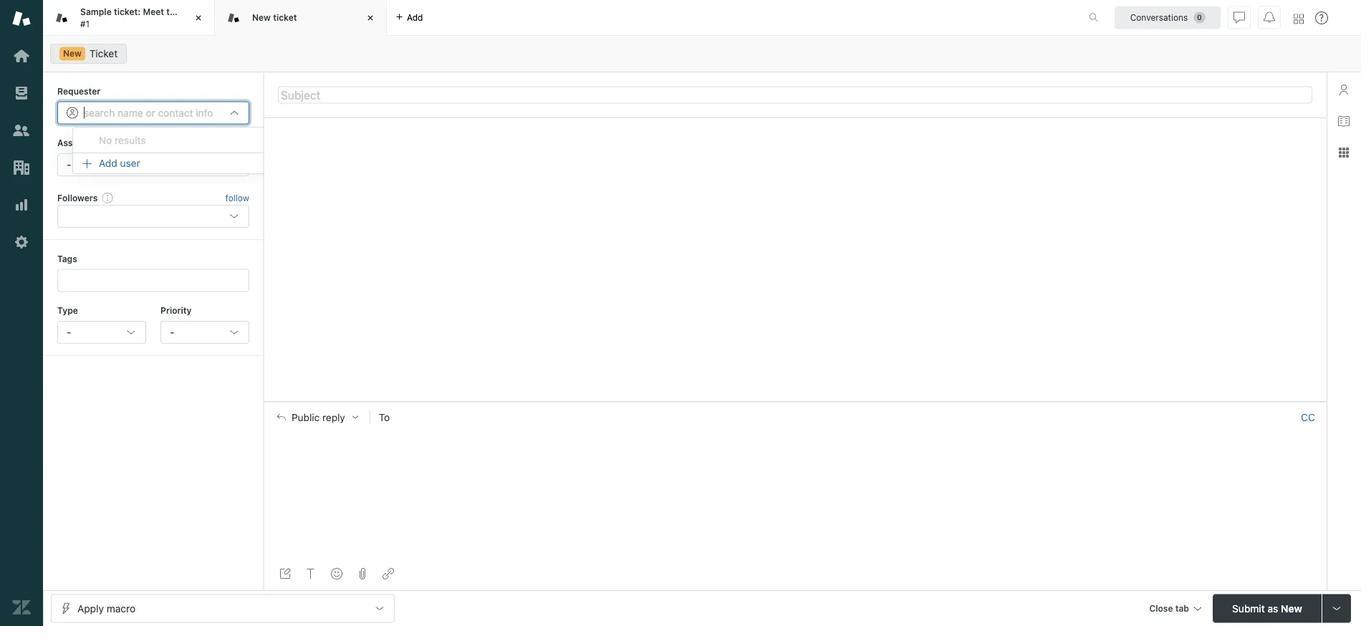 Task type: describe. For each thing, give the bounding box(es) containing it.
add
[[99, 157, 117, 169]]

reporting image
[[12, 196, 31, 214]]

cc
[[1301, 411, 1315, 423]]

requester list box
[[72, 127, 294, 174]]

ticket:
[[114, 7, 141, 17]]

zendesk image
[[12, 598, 31, 617]]

- button for type
[[57, 321, 146, 344]]

follow
[[225, 193, 249, 203]]

followers
[[57, 193, 98, 203]]

insert emojis image
[[331, 568, 342, 580]]

close
[[1149, 604, 1173, 614]]

new for new
[[63, 48, 82, 58]]

minimize composer image
[[789, 396, 801, 407]]

#1
[[80, 19, 90, 29]]

organizations image
[[12, 158, 31, 177]]

draft mode image
[[279, 568, 291, 580]]

apps image
[[1338, 147, 1350, 158]]

close tab
[[1149, 604, 1189, 614]]

zendesk support image
[[12, 9, 31, 28]]

main element
[[0, 0, 43, 626]]

new for new ticket
[[252, 12, 271, 22]]

priority
[[160, 306, 192, 316]]

macro
[[107, 602, 135, 614]]

requester
[[57, 86, 101, 96]]

close image for "new ticket" tab
[[363, 11, 378, 25]]

- down assignee
[[67, 159, 71, 170]]

no
[[99, 134, 112, 146]]

to
[[379, 411, 390, 423]]

take it button
[[224, 136, 249, 150]]

it
[[244, 138, 249, 148]]

tab
[[1175, 604, 1189, 614]]

format text image
[[305, 568, 317, 580]]

take
[[224, 138, 242, 148]]

new ticket
[[252, 12, 297, 22]]

take it
[[224, 138, 249, 148]]

tab containing sample ticket: meet the ticket
[[43, 0, 215, 36]]

views image
[[12, 84, 31, 102]]

apply
[[77, 602, 104, 614]]

public reply
[[292, 411, 345, 423]]

secondary element
[[43, 39, 1361, 68]]

Subject field
[[278, 86, 1312, 104]]

add link (cmd k) image
[[383, 568, 394, 580]]

notifications image
[[1264, 12, 1275, 23]]

info on adding followers image
[[102, 192, 113, 203]]

requester element
[[57, 101, 249, 124]]

no results
[[99, 134, 146, 146]]

the
[[166, 7, 180, 17]]

ticket inside sample ticket: meet the ticket #1
[[182, 7, 206, 17]]



Task type: locate. For each thing, give the bounding box(es) containing it.
sample
[[80, 7, 112, 17]]

displays possible ticket submission types image
[[1331, 603, 1342, 614]]

0 horizontal spatial - button
[[57, 321, 146, 344]]

get started image
[[12, 47, 31, 65]]

tags
[[57, 254, 77, 264]]

tab
[[43, 0, 215, 36]]

submit as new
[[1232, 602, 1302, 614]]

-
[[67, 159, 71, 170], [67, 326, 71, 338], [170, 326, 174, 338]]

close image right "the"
[[191, 11, 206, 25]]

cc button
[[1301, 411, 1315, 424]]

new inside the secondary element
[[63, 48, 82, 58]]

ticket inside tab
[[273, 12, 297, 22]]

close image inside tab
[[191, 11, 206, 25]]

new ticket tab
[[215, 0, 387, 36]]

user
[[120, 157, 140, 169]]

close image inside "new ticket" tab
[[363, 11, 378, 25]]

Requester field
[[84, 106, 223, 119]]

conversations
[[1130, 13, 1188, 23]]

meet
[[143, 7, 164, 17]]

tabs tab list
[[43, 0, 1074, 36]]

follow button
[[225, 191, 249, 204]]

add user
[[99, 157, 140, 169]]

1 vertical spatial new
[[63, 48, 82, 58]]

as
[[1268, 602, 1278, 614]]

1 horizontal spatial - button
[[160, 321, 249, 344]]

1 - button from the left
[[57, 321, 146, 344]]

customers image
[[12, 121, 31, 140]]

2 - button from the left
[[160, 321, 249, 344]]

type
[[57, 306, 78, 316]]

- for type
[[67, 326, 71, 338]]

0 horizontal spatial new
[[63, 48, 82, 58]]

reply
[[322, 411, 345, 423]]

followers element
[[57, 205, 249, 228]]

add
[[407, 13, 423, 23]]

ticket
[[89, 48, 118, 59]]

admin image
[[12, 233, 31, 251]]

add user option
[[72, 153, 294, 174]]

close tab button
[[1143, 594, 1207, 625]]

0 vertical spatial new
[[252, 12, 271, 22]]

- button
[[57, 321, 146, 344], [160, 321, 249, 344]]

get help image
[[1315, 11, 1328, 24]]

ticket
[[182, 7, 206, 17], [273, 12, 297, 22]]

add attachment image
[[357, 568, 368, 580]]

2 close image from the left
[[363, 11, 378, 25]]

customer context image
[[1338, 84, 1350, 95]]

close image for tab containing sample ticket: meet the ticket
[[191, 11, 206, 25]]

- down priority
[[170, 326, 174, 338]]

- button down priority
[[160, 321, 249, 344]]

apply macro
[[77, 602, 135, 614]]

knowledge image
[[1338, 115, 1350, 127]]

submit
[[1232, 602, 1265, 614]]

1 horizontal spatial new
[[252, 12, 271, 22]]

2 vertical spatial new
[[1281, 602, 1302, 614]]

close image left the add popup button
[[363, 11, 378, 25]]

1 horizontal spatial ticket
[[273, 12, 297, 22]]

1 horizontal spatial close image
[[363, 11, 378, 25]]

sample ticket: meet the ticket #1
[[80, 7, 206, 29]]

- button down 'type' on the left of page
[[57, 321, 146, 344]]

new inside tab
[[252, 12, 271, 22]]

close image
[[191, 11, 206, 25], [363, 11, 378, 25]]

add button
[[387, 0, 432, 35]]

1 close image from the left
[[191, 11, 206, 25]]

0 horizontal spatial ticket
[[182, 7, 206, 17]]

- for priority
[[170, 326, 174, 338]]

2 horizontal spatial new
[[1281, 602, 1302, 614]]

assignee
[[57, 138, 96, 148]]

button displays agent's chat status as invisible. image
[[1234, 12, 1245, 23]]

new
[[252, 12, 271, 22], [63, 48, 82, 58], [1281, 602, 1302, 614]]

conversations button
[[1115, 6, 1221, 29]]

- down 'type' on the left of page
[[67, 326, 71, 338]]

results
[[115, 134, 146, 146]]

- button for priority
[[160, 321, 249, 344]]

public
[[292, 411, 320, 423]]

public reply button
[[264, 402, 369, 432]]

zendesk products image
[[1294, 14, 1304, 24]]

0 horizontal spatial close image
[[191, 11, 206, 25]]



Task type: vqa. For each thing, say whether or not it's contained in the screenshot.
Recently viewed on the left of the page
no



